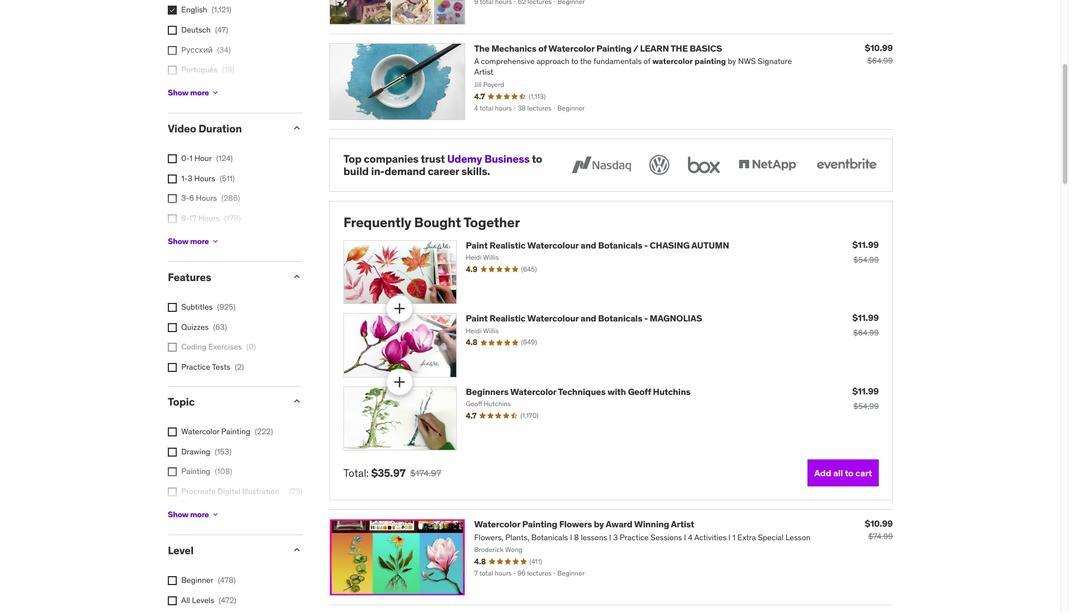 Task type: describe. For each thing, give the bounding box(es) containing it.
procreate digital illustration app
[[181, 487, 280, 508]]

small image for video duration
[[291, 123, 303, 134]]

$10.99 $74.99
[[865, 519, 893, 542]]

show more button for topic
[[168, 504, 220, 526]]

6-17 hours (178)
[[181, 213, 241, 223]]

$10.99 for the mechanics of watercolor painting / learn the basics
[[865, 42, 893, 53]]

hour
[[195, 153, 212, 164]]

small image for features
[[291, 271, 303, 283]]

beginners watercolor techniques with geoff hutchins geoff hutchins
[[466, 386, 691, 408]]

xsmall image left procreate
[[168, 488, 177, 497]]

649 reviews element
[[521, 338, 537, 348]]

all levels (472)
[[181, 596, 236, 606]]

painting left /
[[597, 42, 632, 54]]

xsmall image for coding exercises
[[168, 343, 177, 352]]

0 vertical spatial hutchins
[[653, 386, 691, 398]]

companies
[[364, 152, 419, 165]]

show more button for video duration
[[168, 230, 220, 253]]

1 more from the top
[[190, 88, 209, 98]]

realistic for paint realistic watercolour and botanicals - chasing autumn
[[490, 240, 526, 251]]

(34)
[[217, 45, 231, 55]]

4.7
[[466, 411, 477, 421]]

(153)
[[215, 447, 232, 457]]

coding exercises (0)
[[181, 342, 256, 352]]

xsmall image for 3-
[[168, 194, 177, 203]]

subtitles
[[181, 302, 213, 312]]

illustration
[[242, 487, 280, 497]]

english
[[181, 5, 207, 15]]

xsmall image for painting
[[168, 468, 177, 477]]

chasing
[[650, 240, 690, 251]]

skills.
[[462, 165, 490, 178]]

more for video duration
[[190, 236, 209, 246]]

top
[[344, 152, 362, 165]]

0-
[[181, 153, 190, 164]]

(1,170)
[[521, 412, 539, 420]]

(2)
[[235, 362, 244, 372]]

together
[[464, 214, 520, 231]]

watercolor painting (222)
[[181, 427, 273, 437]]

17+ hours
[[181, 233, 217, 243]]

1 vertical spatial geoff
[[466, 400, 483, 408]]

paint for paint realistic watercolour and botanicals - magnolias
[[466, 313, 488, 324]]

4.8
[[466, 338, 478, 348]]

beginner
[[181, 576, 214, 586]]

hours for 6-17 hours
[[199, 213, 220, 223]]

practice
[[181, 362, 210, 372]]

xsmall image for русский
[[168, 46, 177, 55]]

build
[[344, 165, 369, 178]]

(478)
[[218, 576, 236, 586]]

topic
[[168, 396, 195, 409]]

$11.99 $64.99
[[853, 312, 879, 338]]

(286)
[[222, 193, 240, 203]]

xsmall image for português
[[168, 66, 177, 75]]

watercolour for paint realistic watercolour and botanicals - magnolias
[[528, 313, 579, 324]]

show more for video duration
[[168, 236, 209, 246]]

$64.99 for $11.99
[[854, 328, 879, 338]]

by
[[594, 519, 604, 530]]

hours for 1-3 hours
[[194, 173, 215, 183]]

topic button
[[168, 396, 282, 409]]

willis inside paint realistic watercolour and botanicals - magnolias heidi willis
[[483, 327, 499, 335]]

procreate
[[181, 487, 216, 497]]

paint for paint realistic watercolour and botanicals - chasing autumn
[[466, 240, 488, 251]]

udemy
[[447, 152, 482, 165]]

in-
[[371, 165, 385, 178]]

exercises
[[208, 342, 242, 352]]

$11.99 for paint realistic watercolour and botanicals - magnolias
[[853, 312, 879, 324]]

level
[[168, 544, 194, 558]]

more for topic
[[190, 510, 209, 520]]

realistic for paint realistic watercolour and botanicals - magnolias
[[490, 313, 526, 324]]

xsmall image for practice tests
[[168, 363, 177, 372]]

watercolour for paint realistic watercolour and botanicals - chasing autumn
[[528, 240, 579, 251]]

русский
[[181, 45, 213, 55]]

painting up (153)
[[221, 427, 250, 437]]

painting down "drawing"
[[181, 467, 210, 477]]

heidi inside paint realistic watercolour and botanicals - magnolias heidi willis
[[466, 327, 482, 335]]

watercolor painting flowers by award winning artist link
[[475, 519, 695, 530]]

frequently
[[344, 214, 412, 231]]

demand
[[385, 165, 426, 178]]

(108)
[[215, 467, 232, 477]]

1 show more from the top
[[168, 88, 209, 98]]

features button
[[168, 271, 282, 284]]

1 show from the top
[[168, 88, 189, 98]]

$10.99 $64.99
[[865, 42, 893, 65]]

add all to cart
[[815, 468, 873, 479]]

3
[[188, 173, 192, 183]]

$54.99 for beginners watercolor techniques with geoff hutchins
[[854, 401, 879, 412]]

subtitles (925)
[[181, 302, 236, 312]]

quizzes
[[181, 322, 209, 332]]

17+
[[181, 233, 194, 243]]

techniques
[[558, 386, 606, 398]]

video duration button
[[168, 122, 282, 136]]

6-
[[181, 213, 189, 223]]

xsmall image for 6-
[[168, 214, 177, 223]]

русский (34)
[[181, 45, 231, 55]]

artist
[[671, 519, 695, 530]]

small image for level
[[291, 545, 303, 556]]

video duration
[[168, 122, 242, 136]]

autumn
[[692, 240, 730, 251]]

mechanics
[[492, 42, 537, 54]]

1
[[190, 153, 193, 164]]

nasdaq image
[[569, 152, 634, 177]]

0 horizontal spatial hutchins
[[484, 400, 511, 408]]

bought
[[414, 214, 461, 231]]

beginners watercolor techniques with geoff hutchins link
[[466, 386, 691, 398]]

deutsch (47)
[[181, 25, 228, 35]]

paint realistic watercolour and botanicals - chasing autumn link
[[466, 240, 730, 251]]

basics
[[690, 42, 723, 54]]

app
[[181, 498, 196, 508]]

willis inside paint realistic watercolour and botanicals - chasing autumn heidi willis
[[483, 253, 499, 262]]

volkswagen image
[[647, 152, 672, 177]]

small image for topic
[[291, 396, 303, 407]]

career
[[428, 165, 459, 178]]

(124)
[[216, 153, 233, 164]]

the
[[671, 42, 688, 54]]



Task type: vqa. For each thing, say whether or not it's contained in the screenshot.
(649)
yes



Task type: locate. For each thing, give the bounding box(es) containing it.
0 horizontal spatial to
[[532, 152, 543, 165]]

and for chasing
[[581, 240, 597, 251]]

total:
[[344, 467, 369, 480]]

1 small image from the top
[[291, 123, 303, 134]]

xsmall image left português
[[168, 66, 177, 75]]

0 vertical spatial $11.99 $54.99
[[853, 239, 879, 265]]

1 horizontal spatial to
[[845, 468, 854, 479]]

1 watercolour from the top
[[528, 240, 579, 251]]

xsmall image for all levels
[[168, 597, 177, 606]]

1 vertical spatial paint
[[466, 313, 488, 324]]

- inside paint realistic watercolour and botanicals - magnolias heidi willis
[[645, 313, 648, 324]]

show more button down português
[[168, 82, 220, 104]]

paint realistic watercolour and botanicals - magnolias link
[[466, 313, 703, 324]]

realistic up (649)
[[490, 313, 526, 324]]

1 heidi from the top
[[466, 253, 482, 262]]

watercolour up (645)
[[528, 240, 579, 251]]

(178)
[[224, 213, 241, 223]]

and inside paint realistic watercolour and botanicals - chasing autumn heidi willis
[[581, 240, 597, 251]]

$11.99 $54.99 for paint realistic watercolour and botanicals - chasing autumn
[[853, 239, 879, 265]]

show for topic
[[168, 510, 189, 520]]

xsmall image left painting (108)
[[168, 468, 177, 477]]

0 vertical spatial paint
[[466, 240, 488, 251]]

3 show from the top
[[168, 510, 189, 520]]

watercolor painting flowers by award winning artist
[[475, 519, 695, 530]]

show more down app
[[168, 510, 209, 520]]

2 $54.99 from the top
[[854, 401, 879, 412]]

français
[[181, 85, 211, 95]]

more down português
[[190, 88, 209, 98]]

0 vertical spatial botanicals
[[599, 240, 643, 251]]

2 paint from the top
[[466, 313, 488, 324]]

paint realistic watercolour and botanicals - magnolias heidi willis
[[466, 313, 703, 335]]

paint realistic watercolour and botanicals - chasing autumn heidi willis
[[466, 240, 730, 262]]

xsmall image inside "show more" button
[[211, 237, 220, 246]]

0 vertical spatial more
[[190, 88, 209, 98]]

6
[[189, 193, 194, 203]]

painting
[[597, 42, 632, 54], [221, 427, 250, 437], [181, 467, 210, 477], [523, 519, 558, 530]]

xsmall image left "drawing"
[[168, 448, 177, 457]]

business
[[485, 152, 530, 165]]

- left chasing at the top of page
[[645, 240, 648, 251]]

geoff right 'with' at the right of page
[[628, 386, 652, 398]]

paint up 4.8
[[466, 313, 488, 324]]

2 small image from the top
[[291, 545, 303, 556]]

1 vertical spatial small image
[[291, 396, 303, 407]]

netapp image
[[737, 152, 801, 177]]

xsmall image for 1-3 hours
[[168, 175, 177, 183]]

$11.99 for paint realistic watercolour and botanicals - chasing autumn
[[853, 239, 879, 250]]

2 heidi from the top
[[466, 327, 482, 335]]

1 horizontal spatial hutchins
[[653, 386, 691, 398]]

1 $11.99 from the top
[[853, 239, 879, 250]]

botanicals for chasing
[[599, 240, 643, 251]]

eventbrite image
[[815, 152, 879, 177]]

1 $11.99 $54.99 from the top
[[853, 239, 879, 265]]

small image
[[291, 271, 303, 283], [291, 545, 303, 556]]

(925)
[[217, 302, 236, 312]]

(1,121)
[[212, 5, 231, 15]]

$64.99 inside the $11.99 $64.99
[[854, 328, 879, 338]]

1 vertical spatial show more button
[[168, 230, 220, 253]]

paint inside paint realistic watercolour and botanicals - magnolias heidi willis
[[466, 313, 488, 324]]

/
[[634, 42, 639, 54]]

0 vertical spatial -
[[645, 240, 648, 251]]

show more button down 17
[[168, 230, 220, 253]]

0 vertical spatial geoff
[[628, 386, 652, 398]]

1 vertical spatial $11.99 $54.99
[[853, 386, 879, 412]]

heidi inside paint realistic watercolour and botanicals - chasing autumn heidi willis
[[466, 253, 482, 262]]

2 realistic from the top
[[490, 313, 526, 324]]

1 botanicals from the top
[[599, 240, 643, 251]]

$10.99
[[865, 42, 893, 53], [865, 519, 893, 530]]

painting (108)
[[181, 467, 232, 477]]

1 vertical spatial to
[[845, 468, 854, 479]]

all
[[834, 468, 844, 479]]

0 vertical spatial realistic
[[490, 240, 526, 251]]

hutchins right 'with' at the right of page
[[653, 386, 691, 398]]

coding
[[181, 342, 207, 352]]

0 vertical spatial $10.99
[[865, 42, 893, 53]]

1170 reviews element
[[521, 412, 539, 421]]

botanicals inside paint realistic watercolour and botanicals - chasing autumn heidi willis
[[599, 240, 643, 251]]

hours right 3
[[194, 173, 215, 183]]

(73)
[[289, 487, 303, 497]]

0 vertical spatial small image
[[291, 123, 303, 134]]

learn
[[640, 42, 669, 54]]

1 - from the top
[[645, 240, 648, 251]]

geoff
[[628, 386, 652, 398], [466, 400, 483, 408]]

xsmall image left quizzes
[[168, 323, 177, 332]]

2 vertical spatial $11.99
[[853, 386, 879, 397]]

(18)
[[222, 65, 235, 75]]

1 and from the top
[[581, 240, 597, 251]]

xsmall image for 0-1 hour
[[168, 155, 177, 164]]

xsmall image left practice
[[168, 363, 177, 372]]

duration
[[199, 122, 242, 136]]

1 vertical spatial -
[[645, 313, 648, 324]]

video
[[168, 122, 196, 136]]

top companies trust udemy business
[[344, 152, 530, 165]]

of
[[539, 42, 547, 54]]

2 show more button from the top
[[168, 230, 220, 253]]

2 $11.99 $54.99 from the top
[[853, 386, 879, 412]]

1 vertical spatial heidi
[[466, 327, 482, 335]]

paint
[[466, 240, 488, 251], [466, 313, 488, 324]]

frequently bought together
[[344, 214, 520, 231]]

- left the magnolias
[[645, 313, 648, 324]]

drawing
[[181, 447, 210, 457]]

1 vertical spatial more
[[190, 236, 209, 246]]

level button
[[168, 544, 282, 558]]

0 vertical spatial willis
[[483, 253, 499, 262]]

xsmall image for subtitles
[[168, 303, 177, 312]]

hours right 6
[[196, 193, 217, 203]]

xsmall image right français
[[211, 88, 220, 97]]

hours right 17
[[199, 213, 220, 223]]

1 realistic from the top
[[490, 240, 526, 251]]

$11.99 for beginners watercolor techniques with geoff hutchins
[[853, 386, 879, 397]]

3 more from the top
[[190, 510, 209, 520]]

$11.99
[[853, 239, 879, 250], [853, 312, 879, 324], [853, 386, 879, 397]]

1 vertical spatial show more
[[168, 236, 209, 246]]

paint up 4.9
[[466, 240, 488, 251]]

show down português
[[168, 88, 189, 98]]

xsmall image down topic
[[168, 428, 177, 437]]

the mechanics of watercolor painting / learn the basics link
[[475, 42, 723, 54]]

paint inside paint realistic watercolour and botanicals - chasing autumn heidi willis
[[466, 240, 488, 251]]

practice tests (2)
[[181, 362, 244, 372]]

xsmall image left the 0-
[[168, 155, 177, 164]]

2 vertical spatial more
[[190, 510, 209, 520]]

to right all at the bottom right of the page
[[845, 468, 854, 479]]

small image
[[291, 123, 303, 134], [291, 396, 303, 407]]

(0)
[[247, 342, 256, 352]]

1 vertical spatial $54.99
[[854, 401, 879, 412]]

the
[[475, 42, 490, 54]]

1 vertical spatial realistic
[[490, 313, 526, 324]]

- for chasing
[[645, 240, 648, 251]]

1 vertical spatial watercolour
[[528, 313, 579, 324]]

2 show more from the top
[[168, 236, 209, 246]]

features
[[168, 271, 211, 284]]

box image
[[686, 152, 723, 177]]

painting left the 'flowers' on the bottom right
[[523, 519, 558, 530]]

2 small image from the top
[[291, 396, 303, 407]]

xsmall image left all
[[168, 597, 177, 606]]

beginner (478)
[[181, 576, 236, 586]]

2 watercolour from the top
[[528, 313, 579, 324]]

xsmall image
[[168, 6, 177, 15], [168, 26, 177, 35], [168, 194, 177, 203], [168, 214, 177, 223], [211, 237, 220, 246], [168, 428, 177, 437], [168, 468, 177, 477], [168, 488, 177, 497]]

xsmall image left the '3-'
[[168, 194, 177, 203]]

1 show more button from the top
[[168, 82, 220, 104]]

realistic inside paint realistic watercolour and botanicals - magnolias heidi willis
[[490, 313, 526, 324]]

3 show more button from the top
[[168, 504, 220, 526]]

show more button
[[168, 82, 220, 104], [168, 230, 220, 253], [168, 504, 220, 526]]

watercolour inside paint realistic watercolour and botanicals - chasing autumn heidi willis
[[528, 240, 579, 251]]

0 vertical spatial $54.99
[[854, 255, 879, 265]]

2 vertical spatial show
[[168, 510, 189, 520]]

xsmall image left the 1- at the left of page
[[168, 175, 177, 183]]

realistic down together
[[490, 240, 526, 251]]

to inside to build in-demand career skills.
[[532, 152, 543, 165]]

xsmall image down 6-17 hours (178)
[[211, 237, 220, 246]]

the mechanics of watercolor painting / learn the basics
[[475, 42, 723, 54]]

show more for topic
[[168, 510, 209, 520]]

geoff up "4.7" on the bottom left of the page
[[466, 400, 483, 408]]

more down app
[[190, 510, 209, 520]]

2 $11.99 from the top
[[853, 312, 879, 324]]

xsmall image left русский
[[168, 46, 177, 55]]

hutchins down beginners
[[484, 400, 511, 408]]

more down 17
[[190, 236, 209, 246]]

to build in-demand career skills.
[[344, 152, 543, 178]]

add
[[815, 468, 832, 479]]

2 show from the top
[[168, 236, 189, 246]]

0 horizontal spatial geoff
[[466, 400, 483, 408]]

botanicals left the magnolias
[[599, 313, 643, 324]]

xsmall image for quizzes
[[168, 323, 177, 332]]

magnolias
[[650, 313, 703, 324]]

award
[[606, 519, 633, 530]]

xsmall image down 'procreate digital illustration app'
[[211, 511, 220, 520]]

to right business at left top
[[532, 152, 543, 165]]

645 reviews element
[[521, 265, 537, 274]]

xsmall image for deutsch
[[168, 26, 177, 35]]

0 vertical spatial to
[[532, 152, 543, 165]]

tests
[[212, 362, 231, 372]]

2 willis from the top
[[483, 327, 499, 335]]

cart
[[856, 468, 873, 479]]

0 vertical spatial show
[[168, 88, 189, 98]]

0 vertical spatial watercolour
[[528, 240, 579, 251]]

2 - from the top
[[645, 313, 648, 324]]

hutchins
[[653, 386, 691, 398], [484, 400, 511, 408]]

0 vertical spatial and
[[581, 240, 597, 251]]

and
[[581, 240, 597, 251], [581, 313, 597, 324]]

- for magnolias
[[645, 313, 648, 324]]

1 $10.99 from the top
[[865, 42, 893, 53]]

1-3 hours (511)
[[181, 173, 235, 183]]

botanicals for magnolias
[[599, 313, 643, 324]]

to inside button
[[845, 468, 854, 479]]

xsmall image left deutsch
[[168, 26, 177, 35]]

xsmall image
[[168, 46, 177, 55], [168, 66, 177, 75], [211, 88, 220, 97], [168, 155, 177, 164], [168, 175, 177, 183], [168, 303, 177, 312], [168, 323, 177, 332], [168, 343, 177, 352], [168, 363, 177, 372], [168, 448, 177, 457], [211, 511, 220, 520], [168, 577, 177, 586], [168, 597, 177, 606]]

heidi up 4.9
[[466, 253, 482, 262]]

xsmall image for watercolor
[[168, 428, 177, 437]]

2 vertical spatial show more
[[168, 510, 209, 520]]

0 vertical spatial show more
[[168, 88, 209, 98]]

xsmall image left 6-
[[168, 214, 177, 223]]

$54.99 for paint realistic watercolour and botanicals - chasing autumn
[[854, 255, 879, 265]]

all
[[181, 596, 190, 606]]

(47)
[[215, 25, 228, 35]]

english (1,121)
[[181, 5, 231, 15]]

$10.99 for watercolor painting flowers by award winning artist
[[865, 519, 893, 530]]

(645)
[[521, 265, 537, 273]]

more
[[190, 88, 209, 98], [190, 236, 209, 246], [190, 510, 209, 520]]

show more
[[168, 88, 209, 98], [168, 236, 209, 246], [168, 510, 209, 520]]

português
[[181, 65, 218, 75]]

(649)
[[521, 338, 537, 347]]

-
[[645, 240, 648, 251], [645, 313, 648, 324]]

xsmall image for beginner
[[168, 577, 177, 586]]

1 vertical spatial $64.99
[[854, 328, 879, 338]]

2 vertical spatial show more button
[[168, 504, 220, 526]]

0 vertical spatial $11.99
[[853, 239, 879, 250]]

botanicals inside paint realistic watercolour and botanicals - magnolias heidi willis
[[599, 313, 643, 324]]

watercolor inside beginners watercolor techniques with geoff hutchins geoff hutchins
[[511, 386, 557, 398]]

2 and from the top
[[581, 313, 597, 324]]

$64.99
[[868, 55, 893, 65], [854, 328, 879, 338]]

show down 6-
[[168, 236, 189, 246]]

1 horizontal spatial geoff
[[628, 386, 652, 398]]

1-
[[181, 173, 188, 183]]

realistic inside paint realistic watercolour and botanicals - chasing autumn heidi willis
[[490, 240, 526, 251]]

hours right 17+
[[196, 233, 217, 243]]

1 paint from the top
[[466, 240, 488, 251]]

xsmall image left the english at the top of the page
[[168, 6, 177, 15]]

show down app
[[168, 510, 189, 520]]

deutsch
[[181, 25, 211, 35]]

watercolour up (649)
[[528, 313, 579, 324]]

hours for 3-6 hours
[[196, 193, 217, 203]]

0 vertical spatial small image
[[291, 271, 303, 283]]

total: $35.97 $174.97
[[344, 467, 442, 480]]

3 show more from the top
[[168, 510, 209, 520]]

xsmall image left subtitles
[[168, 303, 177, 312]]

watercolour
[[528, 240, 579, 251], [528, 313, 579, 324]]

1 vertical spatial willis
[[483, 327, 499, 335]]

heidi
[[466, 253, 482, 262], [466, 327, 482, 335]]

$64.99 for $10.99
[[868, 55, 893, 65]]

0 vertical spatial $64.99
[[868, 55, 893, 65]]

heidi up 4.8
[[466, 327, 482, 335]]

flowers
[[560, 519, 592, 530]]

0 vertical spatial heidi
[[466, 253, 482, 262]]

$11.99 $54.99 for beginners watercolor techniques with geoff hutchins
[[853, 386, 879, 412]]

trust
[[421, 152, 445, 165]]

0 vertical spatial show more button
[[168, 82, 220, 104]]

show more down 6-
[[168, 236, 209, 246]]

1 vertical spatial $11.99
[[853, 312, 879, 324]]

(511)
[[220, 173, 235, 183]]

1 vertical spatial hutchins
[[484, 400, 511, 408]]

1 vertical spatial botanicals
[[599, 313, 643, 324]]

xsmall image left "coding"
[[168, 343, 177, 352]]

xsmall image for english
[[168, 6, 177, 15]]

$74.99
[[869, 532, 893, 542]]

2 more from the top
[[190, 236, 209, 246]]

2 $10.99 from the top
[[865, 519, 893, 530]]

udemy business link
[[447, 152, 530, 165]]

$54.99
[[854, 255, 879, 265], [854, 401, 879, 412]]

1 vertical spatial small image
[[291, 545, 303, 556]]

1 small image from the top
[[291, 271, 303, 283]]

and for magnolias
[[581, 313, 597, 324]]

show more down português
[[168, 88, 209, 98]]

1 $54.99 from the top
[[854, 255, 879, 265]]

- inside paint realistic watercolour and botanicals - chasing autumn heidi willis
[[645, 240, 648, 251]]

winning
[[635, 519, 670, 530]]

botanicals left chasing at the top of page
[[599, 240, 643, 251]]

3 $11.99 from the top
[[853, 386, 879, 397]]

show for video duration
[[168, 236, 189, 246]]

17
[[189, 213, 197, 223]]

with
[[608, 386, 626, 398]]

1 willis from the top
[[483, 253, 499, 262]]

and inside paint realistic watercolour and botanicals - magnolias heidi willis
[[581, 313, 597, 324]]

2 botanicals from the top
[[599, 313, 643, 324]]

$64.99 inside $10.99 $64.99
[[868, 55, 893, 65]]

1 vertical spatial and
[[581, 313, 597, 324]]

1 vertical spatial $10.99
[[865, 519, 893, 530]]

xsmall image left beginner
[[168, 577, 177, 586]]

xsmall image for drawing
[[168, 448, 177, 457]]

$174.97
[[410, 468, 442, 479]]

show more button down procreate
[[168, 504, 220, 526]]

watercolour inside paint realistic watercolour and botanicals - magnolias heidi willis
[[528, 313, 579, 324]]

1 vertical spatial show
[[168, 236, 189, 246]]



